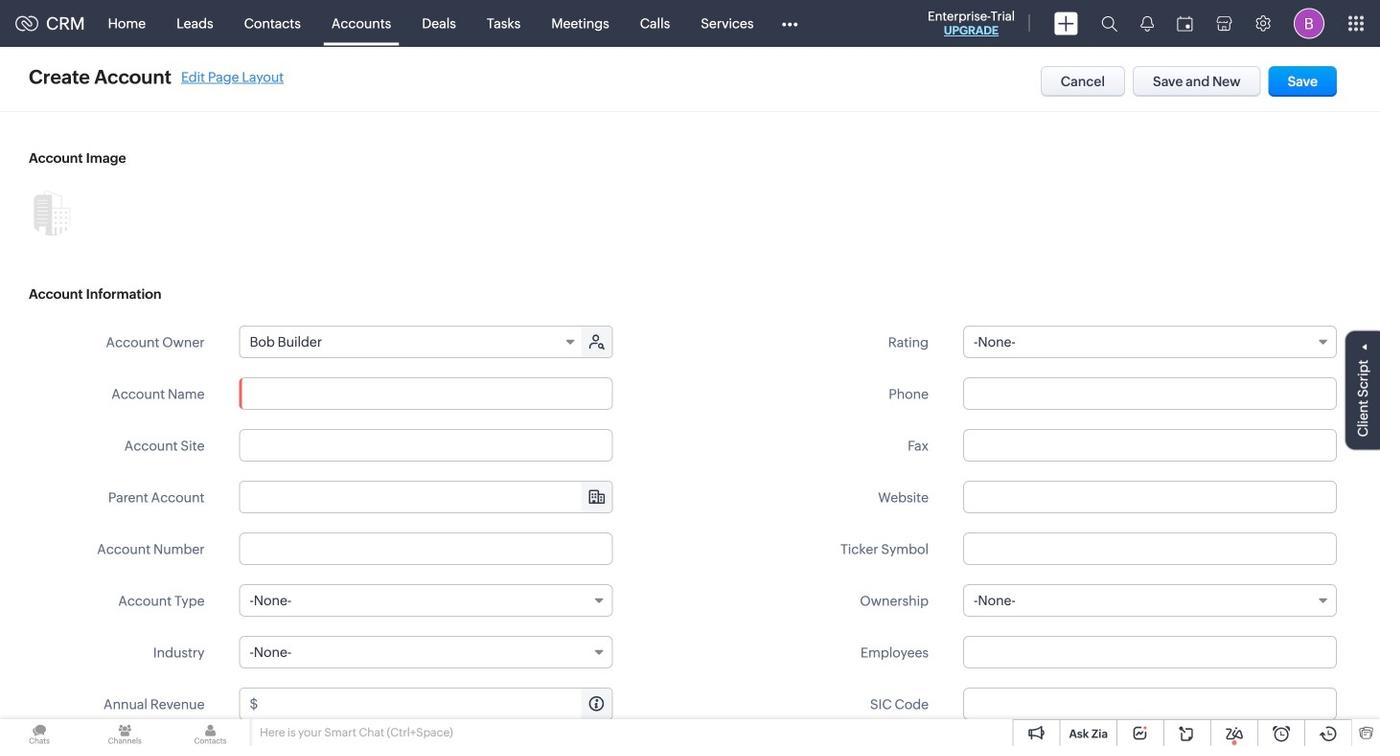 Task type: locate. For each thing, give the bounding box(es) containing it.
search element
[[1090, 0, 1129, 47]]

contacts image
[[171, 720, 250, 747]]

None text field
[[239, 378, 613, 410], [963, 429, 1337, 462], [239, 533, 613, 566], [963, 637, 1337, 669], [261, 689, 612, 720], [239, 378, 613, 410], [963, 429, 1337, 462], [239, 533, 613, 566], [963, 637, 1337, 669], [261, 689, 612, 720]]

None field
[[963, 326, 1337, 359], [240, 327, 583, 358], [240, 482, 612, 513], [239, 585, 613, 617], [239, 637, 613, 669], [963, 326, 1337, 359], [240, 327, 583, 358], [240, 482, 612, 513], [239, 585, 613, 617], [239, 637, 613, 669]]

signals image
[[1141, 15, 1154, 32]]

profile image
[[1294, 8, 1325, 39]]

create menu element
[[1043, 0, 1090, 46]]

None text field
[[963, 378, 1337, 410], [239, 429, 613, 462], [963, 481, 1337, 514], [240, 482, 612, 513], [963, 533, 1337, 566], [963, 688, 1337, 721], [963, 378, 1337, 410], [239, 429, 613, 462], [963, 481, 1337, 514], [240, 482, 612, 513], [963, 533, 1337, 566], [963, 688, 1337, 721]]

search image
[[1101, 15, 1118, 32]]

signals element
[[1129, 0, 1166, 47]]

calendar image
[[1177, 16, 1193, 31]]



Task type: describe. For each thing, give the bounding box(es) containing it.
image image
[[29, 190, 75, 236]]

Other Modules field
[[769, 8, 810, 39]]

logo image
[[15, 16, 38, 31]]

create menu image
[[1054, 12, 1078, 35]]

channels image
[[86, 720, 164, 747]]

profile element
[[1283, 0, 1336, 46]]

chats image
[[0, 720, 79, 747]]



Task type: vqa. For each thing, say whether or not it's contained in the screenshot.
Search field
no



